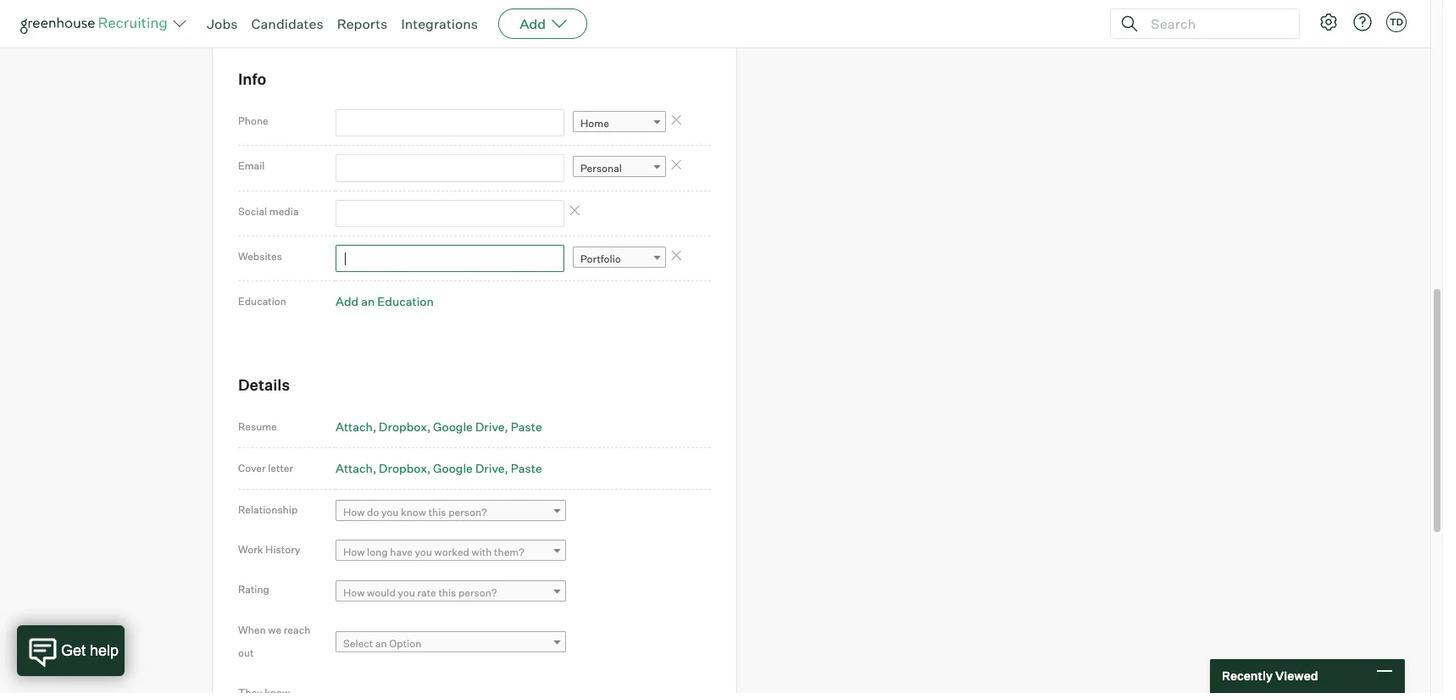 Task type: vqa. For each thing, say whether or not it's contained in the screenshot.
the top HOW
yes



Task type: locate. For each thing, give the bounding box(es) containing it.
person? up with
[[448, 506, 487, 519]]

attach link
[[336, 419, 376, 434], [336, 461, 376, 475]]

google drive link
[[433, 419, 508, 434], [433, 461, 508, 475]]

0 vertical spatial add
[[520, 15, 546, 32]]

person?
[[448, 506, 487, 519], [458, 586, 497, 599]]

1 vertical spatial this
[[438, 586, 456, 599]]

you left rate
[[398, 586, 415, 599]]

person? inside "link"
[[458, 586, 497, 599]]

media
[[269, 205, 299, 217]]

0 vertical spatial paste
[[511, 419, 542, 434]]

out
[[238, 646, 254, 659]]

1 attach from the top
[[336, 419, 373, 434]]

person? down with
[[458, 586, 497, 599]]

0 vertical spatial attach
[[336, 419, 373, 434]]

how left do
[[343, 506, 365, 519]]

how left would on the left bottom of page
[[343, 586, 365, 599]]

google drive link for resume
[[433, 419, 508, 434]]

1 vertical spatial add
[[336, 294, 359, 309]]

1 google from the top
[[433, 419, 473, 434]]

person? for how would you rate this person?
[[458, 586, 497, 599]]

paste link for resume
[[511, 419, 542, 434]]

dropbox
[[379, 419, 427, 434], [379, 461, 427, 475]]

option
[[389, 637, 421, 650]]

add an education link
[[336, 294, 434, 309]]

add for add an education
[[336, 294, 359, 309]]

2 paste link from the top
[[511, 461, 542, 475]]

dropbox link for resume
[[379, 419, 431, 434]]

0 vertical spatial drive
[[475, 419, 505, 434]]

paste
[[511, 419, 542, 434], [511, 461, 542, 475]]

this inside "link"
[[438, 586, 456, 599]]

you
[[381, 506, 399, 519], [415, 546, 432, 559], [398, 586, 415, 599]]

attach
[[336, 419, 373, 434], [336, 461, 373, 475]]

personal
[[580, 162, 622, 175]]

attach dropbox google drive paste for resume
[[336, 419, 542, 434]]

0 horizontal spatial add
[[336, 294, 359, 309]]

1 vertical spatial attach link
[[336, 461, 376, 475]]

1 vertical spatial paste link
[[511, 461, 542, 475]]

worked
[[434, 546, 469, 559]]

1 vertical spatial attach dropbox google drive paste
[[336, 461, 542, 475]]

2 how from the top
[[343, 546, 365, 559]]

=
[[245, 13, 252, 27]]

them?
[[494, 546, 524, 559]]

home
[[580, 117, 609, 130]]

how for how would you rate this person?
[[343, 586, 365, 599]]

1 attach dropbox google drive paste from the top
[[336, 419, 542, 434]]

when
[[238, 623, 266, 636]]

how do you know this person? link
[[336, 500, 566, 525]]

2 google from the top
[[433, 461, 473, 475]]

1 horizontal spatial education
[[377, 294, 434, 309]]

3 how from the top
[[343, 586, 365, 599]]

how inside "link"
[[343, 586, 365, 599]]

0 vertical spatial attach link
[[336, 419, 376, 434]]

0 vertical spatial google drive link
[[433, 419, 508, 434]]

0 vertical spatial google
[[433, 419, 473, 434]]

1 horizontal spatial add
[[520, 15, 546, 32]]

an for select
[[375, 637, 387, 650]]

paste for resume
[[511, 419, 542, 434]]

0 vertical spatial this
[[428, 506, 446, 519]]

1 vertical spatial paste
[[511, 461, 542, 475]]

attach dropbox google drive paste for cover letter
[[336, 461, 542, 475]]

attach dropbox google drive paste
[[336, 419, 542, 434], [336, 461, 542, 475]]

google drive link for cover letter
[[433, 461, 508, 475]]

2 paste from the top
[[511, 461, 542, 475]]

you for know
[[381, 506, 399, 519]]

how long have you worked with them? link
[[336, 540, 566, 565]]

1 vertical spatial how
[[343, 546, 365, 559]]

0 vertical spatial dropbox link
[[379, 419, 431, 434]]

you for rate
[[398, 586, 415, 599]]

0 vertical spatial an
[[361, 294, 375, 309]]

add inside popup button
[[520, 15, 546, 32]]

1 vertical spatial attach
[[336, 461, 373, 475]]

google
[[433, 419, 473, 434], [433, 461, 473, 475]]

google for resume
[[433, 419, 473, 434]]

1 dropbox link from the top
[[379, 419, 431, 434]]

would
[[367, 586, 396, 599]]

0 horizontal spatial education
[[238, 295, 286, 308]]

you right have at the bottom left
[[415, 546, 432, 559]]

an
[[361, 294, 375, 309], [375, 637, 387, 650]]

add
[[520, 15, 546, 32], [336, 294, 359, 309]]

attach for resume
[[336, 419, 373, 434]]

0 vertical spatial dropbox
[[379, 419, 427, 434]]

None text field
[[336, 109, 564, 137], [336, 245, 564, 272], [336, 109, 564, 137], [336, 245, 564, 272]]

how for how do you know this person?
[[343, 506, 365, 519]]

0 vertical spatial attach dropbox google drive paste
[[336, 419, 542, 434]]

1 vertical spatial an
[[375, 637, 387, 650]]

you right do
[[381, 506, 399, 519]]

2 vertical spatial how
[[343, 586, 365, 599]]

drive
[[475, 419, 505, 434], [475, 461, 505, 475]]

None text field
[[336, 154, 564, 182], [336, 200, 564, 227], [336, 154, 564, 182], [336, 200, 564, 227]]

1 paste from the top
[[511, 419, 542, 434]]

do
[[367, 506, 379, 519]]

td button
[[1386, 12, 1407, 32]]

0 vertical spatial person?
[[448, 506, 487, 519]]

this right rate
[[438, 586, 456, 599]]

1 vertical spatial you
[[415, 546, 432, 559]]

2 vertical spatial you
[[398, 586, 415, 599]]

2 drive from the top
[[475, 461, 505, 475]]

0 vertical spatial how
[[343, 506, 365, 519]]

required
[[254, 13, 297, 27]]

td
[[1390, 16, 1403, 28]]

1 vertical spatial drive
[[475, 461, 505, 475]]

rate
[[417, 586, 436, 599]]

this for know
[[428, 506, 446, 519]]

how left long
[[343, 546, 365, 559]]

1 how from the top
[[343, 506, 365, 519]]

1 vertical spatial google
[[433, 461, 473, 475]]

long
[[367, 546, 388, 559]]

1 google drive link from the top
[[433, 419, 508, 434]]

select an option
[[343, 637, 421, 650]]

this right know at the left of the page
[[428, 506, 446, 519]]

how would you rate this person? link
[[336, 580, 566, 605]]

how
[[343, 506, 365, 519], [343, 546, 365, 559], [343, 586, 365, 599]]

1 vertical spatial dropbox link
[[379, 461, 431, 475]]

work history
[[238, 543, 300, 556]]

td button
[[1383, 8, 1410, 36]]

Search text field
[[1146, 11, 1284, 36]]

1 paste link from the top
[[511, 419, 542, 434]]

when we reach out
[[238, 623, 310, 659]]

2 dropbox from the top
[[379, 461, 427, 475]]

2 attach from the top
[[336, 461, 373, 475]]

phone
[[238, 114, 268, 127]]

0 vertical spatial you
[[381, 506, 399, 519]]

this
[[428, 506, 446, 519], [438, 586, 456, 599]]

2 attach link from the top
[[336, 461, 376, 475]]

home link
[[573, 111, 666, 136]]

paste link
[[511, 419, 542, 434], [511, 461, 542, 475]]

education
[[377, 294, 434, 309], [238, 295, 286, 308]]

2 attach dropbox google drive paste from the top
[[336, 461, 542, 475]]

1 vertical spatial person?
[[458, 586, 497, 599]]

1 dropbox from the top
[[379, 419, 427, 434]]

you inside "link"
[[398, 586, 415, 599]]

1 vertical spatial google drive link
[[433, 461, 508, 475]]

1 attach link from the top
[[336, 419, 376, 434]]

2 google drive link from the top
[[433, 461, 508, 475]]

cover letter
[[238, 462, 293, 474]]

2 dropbox link from the top
[[379, 461, 431, 475]]

add an education
[[336, 294, 434, 309]]

1 vertical spatial dropbox
[[379, 461, 427, 475]]

dropbox link
[[379, 419, 431, 434], [379, 461, 431, 475]]

0 vertical spatial paste link
[[511, 419, 542, 434]]

1 drive from the top
[[475, 419, 505, 434]]



Task type: describe. For each thing, give the bounding box(es) containing it.
resume
[[238, 420, 277, 433]]

attach for cover letter
[[336, 461, 373, 475]]

reach
[[284, 623, 310, 636]]

select
[[343, 637, 373, 650]]

this for rate
[[438, 586, 456, 599]]

select an option link
[[336, 631, 566, 656]]

portfolio link
[[573, 247, 666, 271]]

cover
[[238, 462, 266, 474]]

viewed
[[1275, 669, 1318, 683]]

candidates link
[[251, 15, 323, 32]]

details
[[238, 376, 290, 394]]

jobs
[[207, 15, 238, 32]]

integrations
[[401, 15, 478, 32]]

configure image
[[1318, 12, 1339, 32]]

person? for how do you know this person?
[[448, 506, 487, 519]]

know
[[401, 506, 426, 519]]

paste link for cover letter
[[511, 461, 542, 475]]

websites
[[238, 250, 282, 263]]

email
[[238, 159, 265, 172]]

drive for cover letter
[[475, 461, 505, 475]]

how for how long have you worked with them?
[[343, 546, 365, 559]]

info
[[238, 70, 266, 88]]

personal link
[[573, 156, 666, 181]]

add for add
[[520, 15, 546, 32]]

dropbox for resume
[[379, 419, 427, 434]]

relationship
[[238, 503, 298, 516]]

have
[[390, 546, 413, 559]]

reports
[[337, 15, 388, 32]]

attach link for cover letter
[[336, 461, 376, 475]]

candidates
[[251, 15, 323, 32]]

how would you rate this person?
[[343, 586, 497, 599]]

dropbox for cover letter
[[379, 461, 427, 475]]

drive for resume
[[475, 419, 505, 434]]

how do you know this person?
[[343, 506, 487, 519]]

an for add
[[361, 294, 375, 309]]

rating
[[238, 583, 269, 596]]

jobs link
[[207, 15, 238, 32]]

paste for cover letter
[[511, 461, 542, 475]]

dropbox link for cover letter
[[379, 461, 431, 475]]

add button
[[498, 8, 587, 39]]

integrations link
[[401, 15, 478, 32]]

reports link
[[337, 15, 388, 32]]

letter
[[268, 462, 293, 474]]

recently viewed
[[1222, 669, 1318, 683]]

* = required
[[238, 13, 297, 27]]

*
[[238, 14, 242, 27]]

greenhouse recruiting image
[[20, 14, 173, 34]]

social
[[238, 205, 267, 217]]

google for cover letter
[[433, 461, 473, 475]]

work
[[238, 543, 263, 556]]

recently
[[1222, 669, 1273, 683]]

portfolio
[[580, 253, 621, 265]]

social media
[[238, 205, 299, 217]]

attach link for resume
[[336, 419, 376, 434]]

history
[[265, 543, 300, 556]]

we
[[268, 623, 281, 636]]

how long have you worked with them?
[[343, 546, 524, 559]]

with
[[472, 546, 492, 559]]



